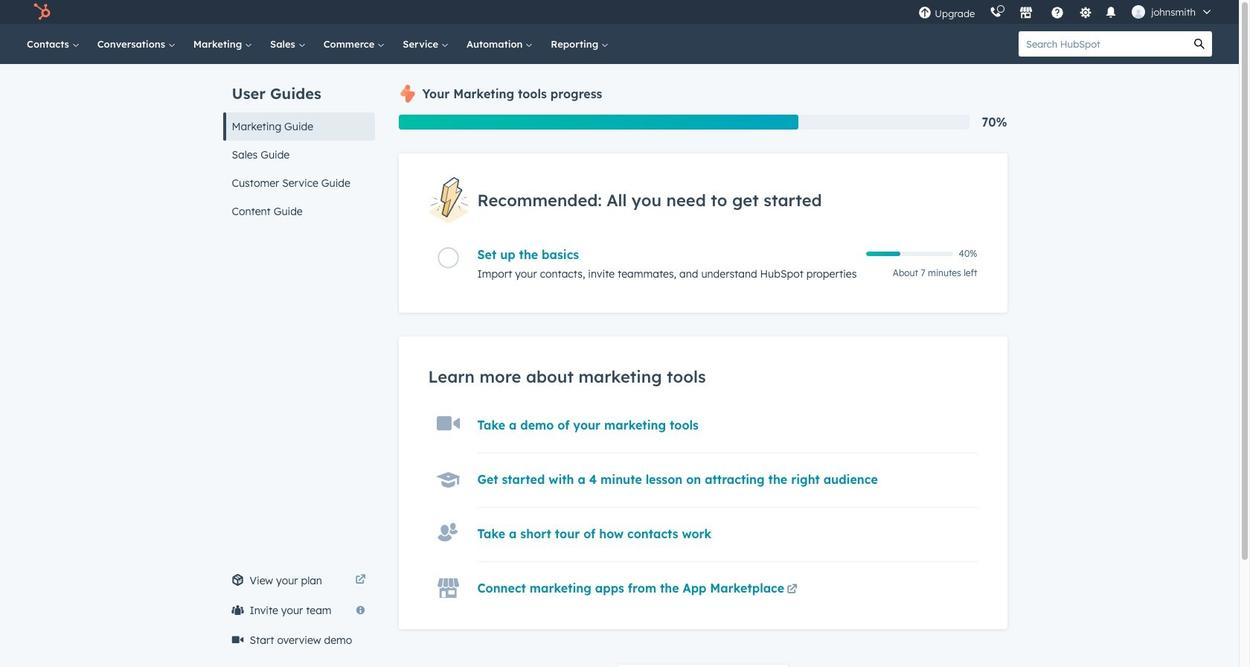Task type: describe. For each thing, give the bounding box(es) containing it.
1 horizontal spatial link opens in a new window image
[[787, 582, 798, 600]]

Search HubSpot search field
[[1019, 31, 1188, 57]]



Task type: locate. For each thing, give the bounding box(es) containing it.
progress bar
[[399, 115, 799, 130]]

link opens in a new window image
[[356, 572, 366, 590], [787, 582, 798, 600]]

1 horizontal spatial link opens in a new window image
[[787, 585, 798, 596]]

marketplaces image
[[1020, 7, 1034, 20]]

0 horizontal spatial link opens in a new window image
[[356, 575, 366, 586]]

[object object] complete progress bar
[[866, 252, 901, 256]]

menu
[[912, 0, 1222, 24]]

0 horizontal spatial link opens in a new window image
[[356, 572, 366, 590]]

user guides element
[[223, 64, 375, 226]]

john smith image
[[1133, 5, 1146, 19]]

link opens in a new window image
[[356, 575, 366, 586], [787, 585, 798, 596]]



Task type: vqa. For each thing, say whether or not it's contained in the screenshot.
Marketplaces Image
yes



